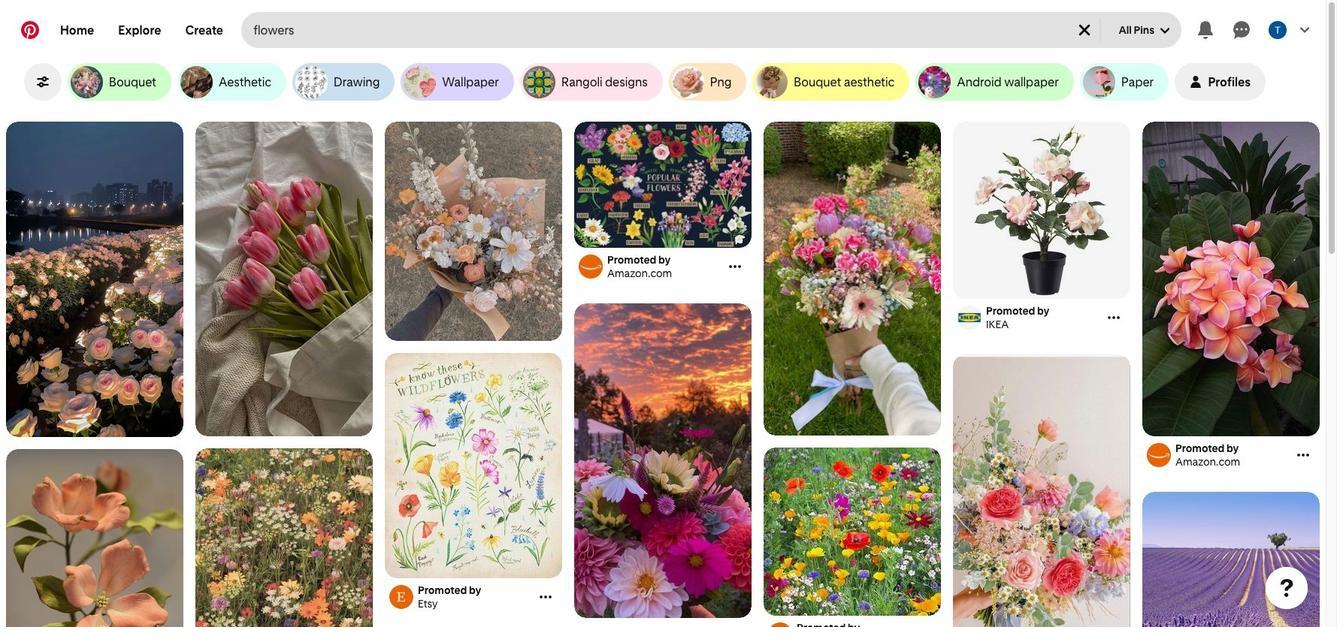 Task type: locate. For each thing, give the bounding box(es) containing it.
Search text field
[[253, 12, 1063, 48]]

prices may vary. 【finished size for popular flowers puzzles】27.56*19.68 inches/70*50 cm. the 1000 piece puzzle for adults comes with a beautiful sturdy packaging box and a high-definition flowers poster. 【world flowers collection】we have collected 15 of the most popular and beautiful flowers in the world. a variety of colorful flowers come together to create this colorful jigsaw puzzles 1000 pieces. if you are a floral lover, you will like this flowers puzzles 1000 pieces. 【missing piece support image
[[574, 122, 752, 249]]

more information image
[[913, 623, 937, 628]]

tara schultz image
[[1269, 21, 1287, 39]]

filter image
[[37, 76, 49, 88]]

prices may vary. 18 varieties of wildflowers - easy to grow, all zones 75% annuals 25% perennials calendula, bachelor button/cornflower, godetia (dwarf), plains coreopsis (dwarf), chinese forget me not, california poppy, baby's breath, spurred snapdragon, baby blue eyes, red poppy flanders, shirley poppy, phlox (red), catchfly, johnny jump up, forget me not, california bluebells, goldfields, tidy tips non gmo - neonicotinoid-free marde ross & company specializes in flowering bulbs and peonies an image
[[764, 448, 941, 616]]

this contains an image of: image
[[6, 122, 183, 438], [195, 122, 373, 437], [385, 122, 562, 341], [764, 122, 941, 437], [574, 304, 752, 619], [953, 355, 1131, 628], [6, 450, 183, 628]]

list
[[0, 122, 1326, 628]]

fejka artificial potted plant, indoor/outdoor/rose pink, 4 ¾ ". fejka artificial potted plants don't require a green thumb. perfect when you have better things to do than water plants and pick up dead leaves. you'll have everyone fooled because they look so lifelike. flower/ leaf: 100 % polyester (100% recycled). image
[[953, 122, 1131, 299]]



Task type: vqa. For each thing, say whether or not it's contained in the screenshot.
more
no



Task type: describe. For each thing, give the bounding box(es) containing it.
person image
[[1190, 76, 1202, 88]]

this contains an image of: flower field 『edited by me 』 image
[[195, 449, 373, 628]]

marseille (provence) image
[[1143, 492, 1320, 628]]

"print details: vertical/portrait orientation.  this listing is for an inkjet print of my original watercolor + acrylic artwork.  printed on high quality epson matte paper with archival ink. watermark will not appear on your print.  available in 8x10, 11x14 and large format (13x16.5-13x19) by clicking \"select a size\" when adding to cart. we offer a discount when purchasing 5 or more prints!: 8x10: https://www.etsy.com/listing/106815839/sale-set-of-6-8x10-prints 11x14:  https://www.etsy.com/lis image
[[385, 353, 562, 579]]

prices may vary. peach hawaiian plumeria cutting - plumeria frangipani cutting for planting - 10-12 inches please note, the cuttings doesn't have an ideal shape, they might be curved, but they are healthy and firm. peach hawaiian plumeria cutting - plumeria frangipani cutting for planting - 10-12 inches image
[[1143, 122, 1320, 437]]

dropdown image
[[1161, 26, 1170, 35]]



